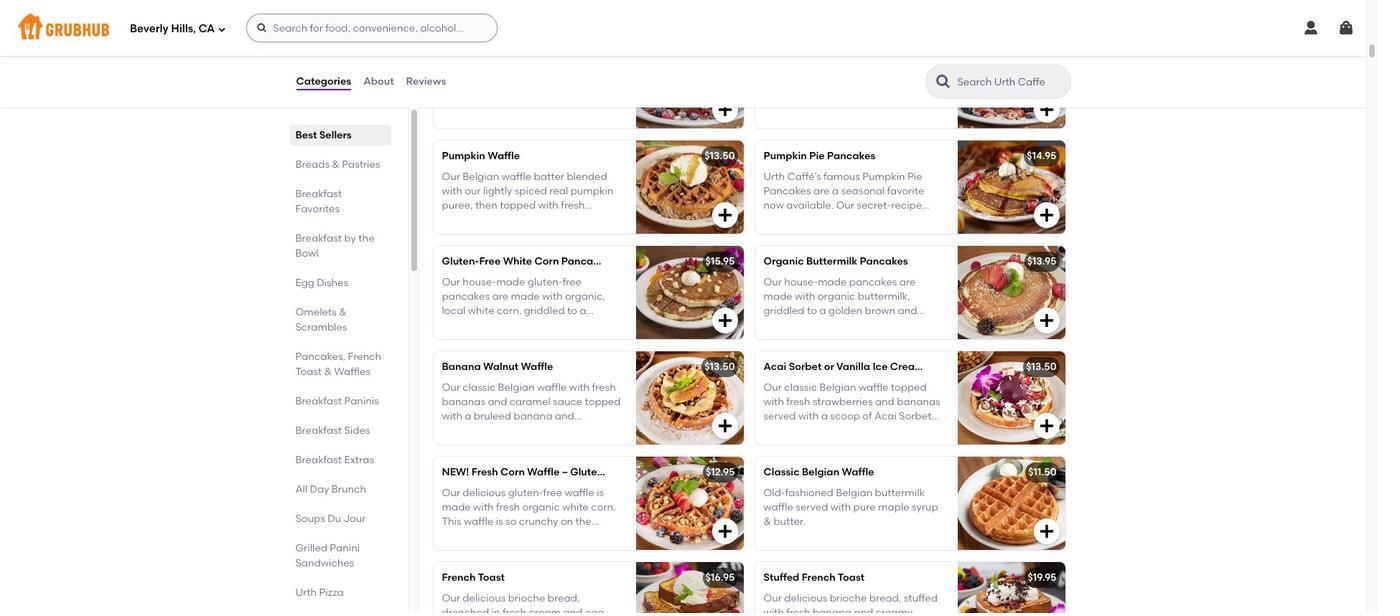 Task type: describe. For each thing, give the bounding box(es) containing it.
favorites
[[295, 203, 340, 215]]

& inside the omelets & scrambles
[[339, 307, 347, 319]]

fresh
[[472, 467, 498, 479]]

fresh inside our classic belgian waffle with fresh bananas and caramel sauce topped with a bruleed banana and garnished with chopped roasted walnuts.
[[592, 382, 616, 394]]

new! french toast king with acai sorbet image
[[957, 35, 1065, 129]]

breads & pastries
[[295, 159, 380, 171]]

breakfast sides
[[295, 425, 370, 437]]

house-
[[784, 276, 818, 288]]

a inside the our house-made pancakes are made with organic buttermilk, griddled to a golden brown and topped with acacia honey butter. served with pure maple syrup.
[[819, 305, 826, 318]]

new! for new! french toast king with acai sorbet
[[764, 45, 791, 57]]

stuffed
[[764, 572, 799, 585]]

svg image inside 'main navigation' navigation
[[1302, 19, 1320, 37]]

all
[[295, 484, 307, 496]]

banana
[[442, 361, 481, 374]]

egg dishes
[[295, 277, 348, 289]]

$16.95
[[706, 572, 735, 585]]

our for our delicious brioche bread, drenched in fresh cream and eg
[[442, 593, 460, 605]]

and inside our delicious brioche bread, drenched in fresh cream and eg
[[563, 607, 582, 614]]

french for stuffed french toast
[[802, 572, 836, 585]]

omelets & scrambles
[[295, 307, 347, 334]]

best sellers
[[295, 129, 352, 141]]

pancakes, french toast & waffles
[[295, 351, 381, 378]]

0 horizontal spatial corn
[[500, 467, 525, 479]]

omelets
[[295, 307, 337, 319]]

urth
[[295, 587, 317, 600]]

maple inside the our house-made pancakes are made with organic buttermilk, griddled to a golden brown and topped with acacia honey butter. served with pure maple syrup.
[[847, 334, 878, 347]]

svg image for new! french toast king with ice cream
[[716, 101, 733, 119]]

0 horizontal spatial ice
[[585, 45, 600, 57]]

toast for stuffed french toast
[[838, 572, 865, 585]]

Search for food, convenience, alcohol... search field
[[246, 14, 498, 42]]

breakfast for breakfast by the bowl
[[295, 233, 342, 245]]

breakfast for breakfast favorites
[[295, 188, 342, 200]]

day
[[310, 484, 329, 496]]

soups du jour
[[295, 513, 366, 526]]

acai sorbet or vanilla ice cream waffle image
[[957, 352, 1065, 445]]

0 horizontal spatial free
[[479, 256, 501, 268]]

main navigation navigation
[[0, 0, 1366, 56]]

bananas
[[442, 396, 485, 408]]

breakfast sides tab
[[295, 424, 385, 439]]

0 horizontal spatial made
[[764, 291, 792, 303]]

categories button
[[295, 56, 352, 108]]

white
[[503, 256, 532, 268]]

breakfast favorites
[[295, 188, 342, 215]]

acacia
[[825, 320, 860, 332]]

svg image for banana walnut waffle
[[716, 418, 733, 435]]

butter. inside old-fashioned belgian buttermilk waffle served with pure maple syrup & butter.
[[774, 516, 806, 529]]

our delicious brioche bread, drenched in fresh cream and eg
[[442, 593, 617, 614]]

about button
[[363, 56, 395, 108]]

pie
[[809, 150, 825, 162]]

griddled
[[764, 305, 805, 318]]

the
[[358, 233, 374, 245]]

french toast
[[442, 572, 505, 585]]

classic belgian waffle image
[[957, 458, 1065, 551]]

bread,
[[548, 593, 580, 605]]

buttermilk
[[875, 487, 925, 499]]

banana
[[514, 411, 552, 423]]

by
[[344, 233, 356, 245]]

pure inside the our house-made pancakes are made with organic buttermilk, griddled to a golden brown and topped with acacia honey butter. served with pure maple syrup.
[[822, 334, 845, 347]]

maple inside old-fashioned belgian buttermilk waffle served with pure maple syrup & butter.
[[878, 502, 909, 514]]

in
[[492, 607, 500, 614]]

$13.50 for pumpkin
[[705, 150, 735, 162]]

extras
[[344, 454, 374, 467]]

breakfast favorites tab
[[295, 187, 385, 217]]

pumpkin waffle
[[442, 150, 520, 162]]

pumpkin for pumpkin waffle
[[442, 150, 485, 162]]

waffle inside our classic belgian waffle with fresh bananas and caramel sauce topped with a bruleed banana and garnished with chopped roasted walnuts.
[[537, 382, 567, 394]]

toast inside "pancakes, french toast & waffles"
[[295, 366, 322, 378]]

$15.95
[[705, 256, 735, 268]]

reviews
[[406, 75, 446, 87]]

panini
[[330, 543, 360, 555]]

king for ice
[[537, 45, 559, 57]]

brunch
[[332, 484, 366, 496]]

new! for new! french toast king with ice cream
[[442, 45, 469, 57]]

all day brunch tab
[[295, 482, 385, 498]]

& inside old-fashioned belgian buttermilk waffle served with pure maple syrup & butter.
[[764, 516, 771, 529]]

scrambles
[[295, 322, 347, 334]]

buttermilk
[[806, 256, 857, 268]]

our classic belgian waffle with fresh bananas and caramel sauce topped with a bruleed banana and garnished with chopped roasted walnuts.
[[442, 382, 621, 452]]

new! fresh corn waffle – gluten-free
[[442, 467, 629, 479]]

brioche
[[508, 593, 545, 605]]

topped inside our classic belgian waffle with fresh bananas and caramel sauce topped with a bruleed banana and garnished with chopped roasted walnuts.
[[585, 396, 621, 408]]

$14.95
[[1027, 150, 1057, 162]]

syrup.
[[881, 334, 910, 347]]

pancakes for $13.50
[[827, 150, 875, 162]]

garnished
[[442, 425, 491, 438]]

pancakes right 'white'
[[561, 256, 610, 268]]

old-
[[764, 487, 785, 499]]

all day brunch
[[295, 484, 366, 496]]

0 vertical spatial cream
[[602, 45, 636, 57]]

sides
[[344, 425, 370, 437]]

new! french toast king with acai sorbet
[[764, 45, 965, 57]]

egg dishes tab
[[295, 276, 385, 291]]

belgian for belgian
[[836, 487, 872, 499]]

belgian for walnut
[[498, 382, 535, 394]]

caramel
[[510, 396, 551, 408]]

chopped
[[516, 425, 560, 438]]

soups du jour tab
[[295, 512, 385, 527]]

breakfast extras
[[295, 454, 374, 467]]

walnuts.
[[442, 440, 482, 452]]

paninis
[[344, 396, 379, 408]]

and inside the our house-made pancakes are made with organic buttermilk, griddled to a golden brown and topped with acacia honey butter. served with pure maple syrup.
[[898, 305, 917, 318]]

breakfast by the bowl tab
[[295, 231, 385, 261]]

pancakes for $15.95
[[860, 256, 908, 268]]

best sellers tab
[[295, 128, 385, 143]]

with inside old-fashioned belgian buttermilk waffle served with pure maple syrup & butter.
[[831, 502, 851, 514]]

& inside "pancakes, french toast & waffles"
[[324, 366, 332, 378]]

1 vertical spatial ice
[[873, 361, 888, 374]]

$13.50 for acai
[[705, 361, 735, 374]]

breakfast by the bowl
[[295, 233, 374, 260]]

hills,
[[171, 22, 196, 35]]

honey
[[862, 320, 892, 332]]

vanilla
[[837, 361, 870, 374]]

omelets & scrambles tab
[[295, 305, 385, 335]]

breads
[[295, 159, 330, 171]]

gluten-free white corn pancakes
[[442, 256, 610, 268]]

$20.95 for cream
[[703, 45, 735, 57]]

du
[[328, 513, 341, 526]]

1 vertical spatial free
[[607, 467, 629, 479]]

toast for new! french toast king with acai sorbet
[[829, 45, 856, 57]]

served
[[764, 334, 797, 347]]

french for new! french toast king with ice cream
[[472, 45, 505, 57]]

svg image for pumpkin waffle
[[716, 207, 733, 224]]

new! for new! fresh corn waffle – gluten-free
[[442, 467, 469, 479]]

organic buttermilk pancakes image
[[957, 247, 1065, 340]]

brown
[[865, 305, 895, 318]]

$11.50
[[1028, 467, 1057, 479]]



Task type: locate. For each thing, give the bounding box(es) containing it.
gluten- left 'white'
[[442, 256, 479, 268]]

our inside our delicious brioche bread, drenched in fresh cream and eg
[[442, 593, 460, 605]]

0 vertical spatial butter.
[[894, 320, 926, 332]]

breakfast up the day at the bottom of page
[[295, 454, 342, 467]]

svg image for organic buttermilk pancakes
[[1038, 313, 1055, 330]]

0 horizontal spatial cream
[[602, 45, 636, 57]]

belgian inside old-fashioned belgian buttermilk waffle served with pure maple syrup & butter.
[[836, 487, 872, 499]]

french inside "pancakes, french toast & waffles"
[[348, 351, 381, 363]]

1 vertical spatial acai
[[764, 361, 786, 374]]

breakfast up the bowl
[[295, 233, 342, 245]]

1 vertical spatial gluten-
[[570, 467, 607, 479]]

1 vertical spatial belgian
[[802, 467, 839, 479]]

breads & pastries tab
[[295, 157, 385, 172]]

& right breads
[[332, 159, 340, 171]]

pumpkin for pumpkin pie pancakes
[[764, 150, 807, 162]]

1 breakfast from the top
[[295, 188, 342, 200]]

0 vertical spatial maple
[[847, 334, 878, 347]]

sandwiches
[[295, 558, 354, 570]]

0 horizontal spatial king
[[537, 45, 559, 57]]

1 vertical spatial pure
[[853, 502, 876, 514]]

0 vertical spatial gluten-
[[442, 256, 479, 268]]

grilled panini sandwiches tab
[[295, 541, 385, 572]]

grilled panini sandwiches
[[295, 543, 360, 570]]

organic
[[818, 291, 855, 303]]

0 vertical spatial belgian
[[498, 382, 535, 394]]

2 vertical spatial belgian
[[836, 487, 872, 499]]

pure
[[822, 334, 845, 347], [853, 502, 876, 514]]

breakfast extras tab
[[295, 453, 385, 468]]

pastries
[[342, 159, 380, 171]]

1 horizontal spatial free
[[607, 467, 629, 479]]

svg image
[[1338, 19, 1355, 37], [257, 22, 268, 34], [218, 25, 226, 33], [1038, 101, 1055, 119], [1038, 418, 1055, 435], [716, 524, 733, 541]]

breakfast up favorites
[[295, 188, 342, 200]]

1 vertical spatial made
[[764, 291, 792, 303]]

breakfast for breakfast paninis
[[295, 396, 342, 408]]

2 breakfast from the top
[[295, 233, 342, 245]]

our inside our classic belgian waffle with fresh bananas and caramel sauce topped with a bruleed banana and garnished with chopped roasted walnuts.
[[442, 382, 460, 394]]

roasted
[[563, 425, 600, 438]]

corn right 'white'
[[535, 256, 559, 268]]

served
[[796, 502, 828, 514]]

0 horizontal spatial $20.95
[[703, 45, 735, 57]]

and down bread,
[[563, 607, 582, 614]]

breakfast up breakfast sides
[[295, 396, 342, 408]]

pancakes
[[827, 150, 875, 162], [561, 256, 610, 268], [860, 256, 908, 268]]

0 horizontal spatial fresh
[[503, 607, 526, 614]]

search icon image
[[934, 73, 952, 90]]

1 horizontal spatial acai
[[906, 45, 929, 57]]

breakfast inside the breakfast by the bowl
[[295, 233, 342, 245]]

breakfast paninis
[[295, 396, 379, 408]]

corn right fresh
[[500, 467, 525, 479]]

0 vertical spatial a
[[819, 305, 826, 318]]

1 vertical spatial sorbet
[[789, 361, 822, 374]]

egg
[[295, 277, 314, 289]]

0 vertical spatial sorbet
[[932, 45, 965, 57]]

waffle down old-
[[764, 502, 793, 514]]

0 horizontal spatial sorbet
[[789, 361, 822, 374]]

beverly hills, ca
[[130, 22, 215, 35]]

&
[[332, 159, 340, 171], [339, 307, 347, 319], [324, 366, 332, 378], [764, 516, 771, 529]]

0 horizontal spatial topped
[[585, 396, 621, 408]]

& down pancakes,
[[324, 366, 332, 378]]

new! french toast king with ice cream
[[442, 45, 636, 57]]

topped up served
[[764, 320, 799, 332]]

pumpkin pie pancakes
[[764, 150, 875, 162]]

maple
[[847, 334, 878, 347], [878, 502, 909, 514]]

waffle
[[488, 150, 520, 162], [521, 361, 553, 374], [927, 361, 959, 374], [527, 467, 560, 479], [842, 467, 874, 479]]

belgian
[[498, 382, 535, 394], [802, 467, 839, 479], [836, 487, 872, 499]]

1 vertical spatial fresh
[[503, 607, 526, 614]]

organic
[[764, 256, 804, 268]]

$13.95
[[1027, 256, 1057, 268]]

0 vertical spatial ice
[[585, 45, 600, 57]]

soups
[[295, 513, 325, 526]]

breakfast up breakfast extras
[[295, 425, 342, 437]]

our inside the our house-made pancakes are made with organic buttermilk, griddled to a golden brown and topped with acacia honey butter. served with pure maple syrup.
[[764, 276, 782, 288]]

1 pumpkin from the left
[[442, 150, 485, 162]]

0 vertical spatial fresh
[[592, 382, 616, 394]]

1 horizontal spatial ice
[[873, 361, 888, 374]]

2 king from the left
[[858, 45, 881, 57]]

1 horizontal spatial $20.95
[[1025, 45, 1057, 57]]

1 horizontal spatial cream
[[890, 361, 924, 374]]

1 horizontal spatial waffle
[[764, 502, 793, 514]]

& up 'scrambles'
[[339, 307, 347, 319]]

0 vertical spatial pure
[[822, 334, 845, 347]]

0 vertical spatial corn
[[535, 256, 559, 268]]

topped inside the our house-made pancakes are made with organic buttermilk, griddled to a golden brown and topped with acacia honey butter. served with pure maple syrup.
[[764, 320, 799, 332]]

1 vertical spatial butter.
[[774, 516, 806, 529]]

belgian inside our classic belgian waffle with fresh bananas and caramel sauce topped with a bruleed banana and garnished with chopped roasted walnuts.
[[498, 382, 535, 394]]

free right –
[[607, 467, 629, 479]]

1 vertical spatial cream
[[890, 361, 924, 374]]

about
[[363, 75, 394, 87]]

pumpkin pie pancakes image
[[957, 141, 1065, 234]]

king for acai
[[858, 45, 881, 57]]

buttermilk,
[[858, 291, 910, 303]]

2 vertical spatial our
[[442, 593, 460, 605]]

1 vertical spatial topped
[[585, 396, 621, 408]]

1 vertical spatial corn
[[500, 467, 525, 479]]

ca
[[198, 22, 215, 35]]

butter. up syrup. on the right bottom of page
[[894, 320, 926, 332]]

pancakes, french toast & waffles tab
[[295, 350, 385, 380]]

breakfast for breakfast sides
[[295, 425, 342, 437]]

a right to at the right of page
[[819, 305, 826, 318]]

1 vertical spatial a
[[465, 411, 471, 423]]

1 $20.95 from the left
[[703, 45, 735, 57]]

french for new! french toast king with acai sorbet
[[793, 45, 827, 57]]

fashioned
[[785, 487, 833, 499]]

new! fresh corn waffle – gluten-free image
[[636, 458, 743, 551]]

0 horizontal spatial gluten-
[[442, 256, 479, 268]]

1 horizontal spatial gluten-
[[570, 467, 607, 479]]

0 vertical spatial free
[[479, 256, 501, 268]]

sorbet left or
[[789, 361, 822, 374]]

french toast image
[[636, 563, 743, 614]]

grilled
[[295, 543, 327, 555]]

topped
[[764, 320, 799, 332], [585, 396, 621, 408]]

1 king from the left
[[537, 45, 559, 57]]

reviews button
[[405, 56, 447, 108]]

our up bananas
[[442, 382, 460, 394]]

belgian up fashioned
[[802, 467, 839, 479]]

0 horizontal spatial acai
[[764, 361, 786, 374]]

urth pizza tab
[[295, 586, 385, 601]]

cream
[[602, 45, 636, 57], [890, 361, 924, 374]]

and up bruleed in the bottom of the page
[[488, 396, 507, 408]]

drenched
[[442, 607, 489, 614]]

0 vertical spatial our
[[764, 276, 782, 288]]

ice
[[585, 45, 600, 57], [873, 361, 888, 374]]

pancakes
[[849, 276, 897, 288]]

waffle
[[537, 382, 567, 394], [764, 502, 793, 514]]

svg image for classic belgian waffle
[[1038, 524, 1055, 541]]

1 vertical spatial waffle
[[764, 502, 793, 514]]

gluten- right –
[[570, 467, 607, 479]]

$19.95
[[1028, 572, 1057, 585]]

1 horizontal spatial pumpkin
[[764, 150, 807, 162]]

made up organic
[[818, 276, 847, 288]]

1 horizontal spatial made
[[818, 276, 847, 288]]

1 horizontal spatial fresh
[[592, 382, 616, 394]]

made up griddled at the right of page
[[764, 291, 792, 303]]

waffle up sauce
[[537, 382, 567, 394]]

2 $20.95 from the left
[[1025, 45, 1057, 57]]

4 breakfast from the top
[[295, 425, 342, 437]]

sorbet up search icon
[[932, 45, 965, 57]]

our for our house-made pancakes are made with organic buttermilk, griddled to a golden brown and topped with acacia honey butter. served with pure maple syrup.
[[764, 276, 782, 288]]

our
[[764, 276, 782, 288], [442, 382, 460, 394], [442, 593, 460, 605]]

0 horizontal spatial pumpkin
[[442, 150, 485, 162]]

0 horizontal spatial butter.
[[774, 516, 806, 529]]

& down old-
[[764, 516, 771, 529]]

1 horizontal spatial king
[[858, 45, 881, 57]]

banana walnut waffle
[[442, 361, 553, 374]]

golden
[[828, 305, 862, 318]]

fresh inside our delicious brioche bread, drenched in fresh cream and eg
[[503, 607, 526, 614]]

cream
[[529, 607, 561, 614]]

beverly
[[130, 22, 168, 35]]

toast for new! french toast king with ice cream
[[508, 45, 534, 57]]

pumpkin
[[442, 150, 485, 162], [764, 150, 807, 162]]

$12.95
[[706, 467, 735, 479]]

dishes
[[317, 277, 348, 289]]

our for our classic belgian waffle with fresh bananas and caramel sauce topped with a bruleed banana and garnished with chopped roasted walnuts.
[[442, 382, 460, 394]]

1 horizontal spatial topped
[[764, 320, 799, 332]]

0 vertical spatial made
[[818, 276, 847, 288]]

a inside our classic belgian waffle with fresh bananas and caramel sauce topped with a bruleed banana and garnished with chopped roasted walnuts.
[[465, 411, 471, 423]]

best
[[295, 129, 317, 141]]

classic
[[463, 382, 496, 394]]

sellers
[[319, 129, 352, 141]]

–
[[562, 467, 568, 479]]

pure down "buttermilk"
[[853, 502, 876, 514]]

bowl
[[295, 248, 319, 260]]

svg image for pumpkin pie pancakes
[[1038, 207, 1055, 224]]

3 breakfast from the top
[[295, 396, 342, 408]]

jour
[[343, 513, 366, 526]]

maple down honey
[[847, 334, 878, 347]]

fresh down brioche
[[503, 607, 526, 614]]

svg image
[[1302, 19, 1320, 37], [716, 101, 733, 119], [716, 207, 733, 224], [1038, 207, 1055, 224], [716, 313, 733, 330], [1038, 313, 1055, 330], [716, 418, 733, 435], [1038, 524, 1055, 541]]

walnut
[[483, 361, 518, 374]]

1 horizontal spatial pure
[[853, 502, 876, 514]]

belgian up caramel at the left bottom
[[498, 382, 535, 394]]

and down sauce
[[555, 411, 574, 423]]

breakfast paninis tab
[[295, 394, 385, 409]]

breakfast inside tab
[[295, 425, 342, 437]]

banana walnut waffle image
[[636, 352, 743, 445]]

organic buttermilk pancakes
[[764, 256, 908, 268]]

our house-made pancakes are made with organic buttermilk, griddled to a golden brown and topped with acacia honey butter. served with pure maple syrup.
[[764, 276, 926, 347]]

our up drenched in the bottom of the page
[[442, 593, 460, 605]]

butter.
[[894, 320, 926, 332], [774, 516, 806, 529]]

pure down acacia
[[822, 334, 845, 347]]

Search Urth Caffe search field
[[956, 75, 1066, 89]]

0 horizontal spatial waffle
[[537, 382, 567, 394]]

2 pumpkin from the left
[[764, 150, 807, 162]]

1 horizontal spatial sorbet
[[932, 45, 965, 57]]

our down "organic"
[[764, 276, 782, 288]]

0 vertical spatial topped
[[764, 320, 799, 332]]

0 horizontal spatial a
[[465, 411, 471, 423]]

or
[[824, 361, 834, 374]]

sauce
[[553, 396, 582, 408]]

free left 'white'
[[479, 256, 501, 268]]

belgian down classic belgian waffle
[[836, 487, 872, 499]]

5 breakfast from the top
[[295, 454, 342, 467]]

new! french toast king with ice cream image
[[636, 35, 743, 129]]

svg image for gluten-free white corn pancakes
[[716, 313, 733, 330]]

& inside "tab"
[[332, 159, 340, 171]]

1 horizontal spatial corn
[[535, 256, 559, 268]]

topped right sauce
[[585, 396, 621, 408]]

categories
[[296, 75, 351, 87]]

pizza
[[319, 587, 344, 600]]

fresh up roasted at the left of the page
[[592, 382, 616, 394]]

breakfast for breakfast extras
[[295, 454, 342, 467]]

acai sorbet or vanilla ice cream waffle
[[764, 361, 959, 374]]

gluten-free white corn pancakes image
[[636, 247, 743, 340]]

maple down "buttermilk"
[[878, 502, 909, 514]]

a up 'garnished'
[[465, 411, 471, 423]]

sorbet
[[932, 45, 965, 57], [789, 361, 822, 374]]

stuffed french toast image
[[957, 563, 1065, 614]]

new!
[[442, 45, 469, 57], [764, 45, 791, 57], [442, 467, 469, 479]]

1 vertical spatial maple
[[878, 502, 909, 514]]

bruleed
[[474, 411, 511, 423]]

pancakes up pancakes
[[860, 256, 908, 268]]

waffle inside old-fashioned belgian buttermilk waffle served with pure maple syrup & butter.
[[764, 502, 793, 514]]

stuffed french toast
[[764, 572, 865, 585]]

$20.95 for sorbet
[[1025, 45, 1057, 57]]

0 horizontal spatial pure
[[822, 334, 845, 347]]

butter. inside the our house-made pancakes are made with organic buttermilk, griddled to a golden brown and topped with acacia honey butter. served with pure maple syrup.
[[894, 320, 926, 332]]

pancakes,
[[295, 351, 345, 363]]

delicious
[[463, 593, 506, 605]]

are
[[899, 276, 916, 288]]

and right brown
[[898, 305, 917, 318]]

0 vertical spatial acai
[[906, 45, 929, 57]]

pumpkin waffle image
[[636, 141, 743, 234]]

with
[[561, 45, 582, 57], [883, 45, 904, 57], [795, 291, 815, 303], [802, 320, 822, 332], [800, 334, 820, 347], [569, 382, 590, 394], [442, 411, 462, 423], [493, 425, 514, 438], [831, 502, 851, 514]]

1 horizontal spatial a
[[819, 305, 826, 318]]

old-fashioned belgian buttermilk waffle served with pure maple syrup & butter.
[[764, 487, 938, 529]]

1 horizontal spatial butter.
[[894, 320, 926, 332]]

and
[[898, 305, 917, 318], [488, 396, 507, 408], [555, 411, 574, 423], [563, 607, 582, 614]]

breakfast
[[295, 188, 342, 200], [295, 233, 342, 245], [295, 396, 342, 408], [295, 425, 342, 437], [295, 454, 342, 467]]

pure inside old-fashioned belgian buttermilk waffle served with pure maple syrup & butter.
[[853, 502, 876, 514]]

butter. down served
[[774, 516, 806, 529]]

1 vertical spatial our
[[442, 382, 460, 394]]

0 vertical spatial waffle
[[537, 382, 567, 394]]

$20.95
[[703, 45, 735, 57], [1025, 45, 1057, 57]]

breakfast inside "tab"
[[295, 396, 342, 408]]

pancakes right pie
[[827, 150, 875, 162]]



Task type: vqa. For each thing, say whether or not it's contained in the screenshot.
(47)
no



